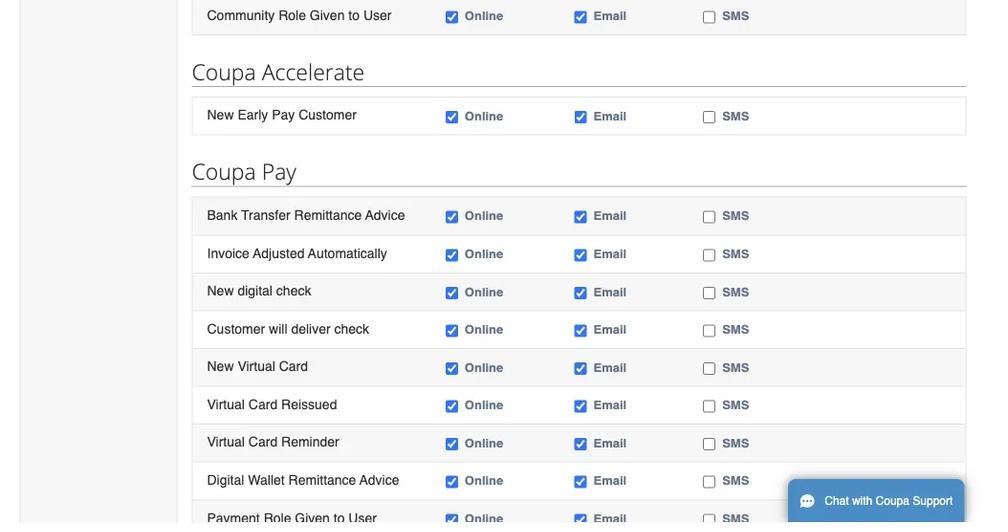 Task type: vqa. For each thing, say whether or not it's contained in the screenshot.
first New from the bottom of the page
yes



Task type: locate. For each thing, give the bounding box(es) containing it.
5 email from the top
[[593, 284, 627, 299]]

new left early
[[207, 107, 234, 123]]

new digital check
[[207, 283, 311, 298]]

community role given to user
[[207, 7, 392, 23]]

with
[[852, 494, 873, 508]]

10 email from the top
[[593, 474, 627, 488]]

sms for community role given to user
[[722, 9, 749, 23]]

1 vertical spatial pay
[[262, 157, 296, 186]]

1 horizontal spatial customer
[[299, 107, 357, 123]]

1 horizontal spatial check
[[334, 321, 369, 336]]

0 vertical spatial virtual
[[238, 359, 275, 374]]

6 sms from the top
[[722, 322, 749, 337]]

customer left will
[[207, 321, 265, 336]]

0 vertical spatial remittance
[[294, 207, 362, 223]]

email for new early pay customer
[[593, 109, 627, 123]]

2 sms from the top
[[722, 109, 749, 123]]

virtual
[[238, 359, 275, 374], [207, 397, 245, 412], [207, 434, 245, 450]]

2 new from the top
[[207, 283, 234, 298]]

7 sms from the top
[[722, 360, 749, 374]]

email for new digital check
[[593, 284, 627, 299]]

4 sms from the top
[[722, 247, 749, 261]]

virtual for virtual card reminder
[[207, 434, 245, 450]]

card up the wallet
[[249, 434, 278, 450]]

check right deliver
[[334, 321, 369, 336]]

7 email from the top
[[593, 360, 627, 374]]

advice
[[365, 207, 405, 223], [360, 472, 399, 488]]

1 vertical spatial virtual
[[207, 397, 245, 412]]

card
[[279, 359, 308, 374], [249, 397, 278, 412], [249, 434, 278, 450]]

7 online from the top
[[465, 360, 503, 374]]

user
[[363, 7, 392, 23]]

1 email from the top
[[593, 9, 627, 23]]

remittance
[[294, 207, 362, 223], [288, 472, 356, 488]]

1 vertical spatial customer
[[207, 321, 265, 336]]

check
[[276, 283, 311, 298], [334, 321, 369, 336]]

new
[[207, 107, 234, 123], [207, 283, 234, 298], [207, 359, 234, 374]]

new for new early pay customer
[[207, 107, 234, 123]]

online for virtual card reissued
[[465, 398, 503, 412]]

accelerate
[[262, 57, 365, 86]]

6 online from the top
[[465, 322, 503, 337]]

email for digital wallet remittance advice
[[593, 474, 627, 488]]

3 new from the top
[[207, 359, 234, 374]]

sms for virtual card reminder
[[722, 436, 749, 450]]

pay
[[272, 107, 295, 123], [262, 157, 296, 186]]

email
[[593, 9, 627, 23], [593, 109, 627, 123], [593, 209, 627, 223], [593, 247, 627, 261], [593, 284, 627, 299], [593, 322, 627, 337], [593, 360, 627, 374], [593, 398, 627, 412], [593, 436, 627, 450], [593, 474, 627, 488]]

0 vertical spatial pay
[[272, 107, 295, 123]]

sms for digital wallet remittance advice
[[722, 474, 749, 488]]

adjusted
[[253, 245, 305, 260]]

1 sms from the top
[[722, 9, 749, 23]]

1 vertical spatial remittance
[[288, 472, 356, 488]]

1 vertical spatial coupa
[[192, 157, 256, 186]]

1 vertical spatial advice
[[360, 472, 399, 488]]

pay up 'transfer'
[[262, 157, 296, 186]]

customer
[[299, 107, 357, 123], [207, 321, 265, 336]]

digital wallet remittance advice
[[207, 472, 399, 488]]

bank
[[207, 207, 238, 223]]

check down "invoice adjusted automatically"
[[276, 283, 311, 298]]

6 email from the top
[[593, 322, 627, 337]]

role
[[279, 7, 306, 23]]

coupa
[[192, 57, 256, 86], [192, 157, 256, 186], [876, 494, 910, 508]]

4 email from the top
[[593, 247, 627, 261]]

None checkbox
[[446, 11, 458, 23], [446, 111, 458, 124], [574, 111, 587, 124], [703, 111, 716, 124], [574, 249, 587, 261], [703, 249, 716, 261], [574, 325, 587, 337], [703, 362, 716, 375], [446, 400, 458, 413], [703, 400, 716, 413], [703, 438, 716, 451], [446, 476, 458, 488], [446, 514, 458, 523], [446, 11, 458, 23], [446, 111, 458, 124], [574, 111, 587, 124], [703, 111, 716, 124], [574, 249, 587, 261], [703, 249, 716, 261], [574, 325, 587, 337], [703, 362, 716, 375], [446, 400, 458, 413], [703, 400, 716, 413], [703, 438, 716, 451], [446, 476, 458, 488], [446, 514, 458, 523]]

5 sms from the top
[[722, 284, 749, 299]]

customer down accelerate
[[299, 107, 357, 123]]

email for community role given to user
[[593, 9, 627, 23]]

0 vertical spatial coupa
[[192, 57, 256, 86]]

virtual down new virtual card
[[207, 397, 245, 412]]

virtual card reissued
[[207, 397, 337, 412]]

card for reminder
[[249, 434, 278, 450]]

0 vertical spatial new
[[207, 107, 234, 123]]

8 email from the top
[[593, 398, 627, 412]]

coupa right with
[[876, 494, 910, 508]]

3 online from the top
[[465, 209, 503, 223]]

deliver
[[291, 321, 331, 336]]

online for bank transfer remittance advice
[[465, 209, 503, 223]]

sms for customer will deliver check
[[722, 322, 749, 337]]

advice for digital wallet remittance advice
[[360, 472, 399, 488]]

5 online from the top
[[465, 284, 503, 299]]

8 online from the top
[[465, 398, 503, 412]]

remittance up the automatically
[[294, 207, 362, 223]]

10 sms from the top
[[722, 474, 749, 488]]

1 online from the top
[[465, 9, 503, 23]]

2 vertical spatial card
[[249, 434, 278, 450]]

sms
[[722, 9, 749, 23], [722, 109, 749, 123], [722, 209, 749, 223], [722, 247, 749, 261], [722, 284, 749, 299], [722, 322, 749, 337], [722, 360, 749, 374], [722, 398, 749, 412], [722, 436, 749, 450], [722, 474, 749, 488]]

coupa up bank
[[192, 157, 256, 186]]

coupa for coupa accelerate
[[192, 57, 256, 86]]

remittance down reminder
[[288, 472, 356, 488]]

1 vertical spatial new
[[207, 283, 234, 298]]

new left 'digital'
[[207, 283, 234, 298]]

2 vertical spatial coupa
[[876, 494, 910, 508]]

virtual for virtual card reissued
[[207, 397, 245, 412]]

0 horizontal spatial check
[[276, 283, 311, 298]]

card down new virtual card
[[249, 397, 278, 412]]

2 vertical spatial new
[[207, 359, 234, 374]]

bank transfer remittance advice
[[207, 207, 405, 223]]

4 online from the top
[[465, 247, 503, 261]]

0 vertical spatial advice
[[365, 207, 405, 223]]

sms for bank transfer remittance advice
[[722, 209, 749, 223]]

virtual up digital
[[207, 434, 245, 450]]

1 vertical spatial card
[[249, 397, 278, 412]]

9 online from the top
[[465, 436, 503, 450]]

online for new digital check
[[465, 284, 503, 299]]

coupa inside button
[[876, 494, 910, 508]]

online
[[465, 9, 503, 23], [465, 109, 503, 123], [465, 209, 503, 223], [465, 247, 503, 261], [465, 284, 503, 299], [465, 322, 503, 337], [465, 360, 503, 374], [465, 398, 503, 412], [465, 436, 503, 450], [465, 474, 503, 488]]

email for invoice adjusted automatically
[[593, 247, 627, 261]]

email for customer will deliver check
[[593, 322, 627, 337]]

2 vertical spatial virtual
[[207, 434, 245, 450]]

10 online from the top
[[465, 474, 503, 488]]

virtual up virtual card reissued
[[238, 359, 275, 374]]

coupa up early
[[192, 57, 256, 86]]

9 sms from the top
[[722, 436, 749, 450]]

new for new virtual card
[[207, 359, 234, 374]]

online for new early pay customer
[[465, 109, 503, 123]]

online for customer will deliver check
[[465, 322, 503, 337]]

1 new from the top
[[207, 107, 234, 123]]

3 sms from the top
[[722, 209, 749, 223]]

pay right early
[[272, 107, 295, 123]]

new up virtual card reissued
[[207, 359, 234, 374]]

2 email from the top
[[593, 109, 627, 123]]

online for digital wallet remittance advice
[[465, 474, 503, 488]]

8 sms from the top
[[722, 398, 749, 412]]

support
[[913, 494, 953, 508]]

9 email from the top
[[593, 436, 627, 450]]

email for virtual card reminder
[[593, 436, 627, 450]]

card down the 'customer will deliver check'
[[279, 359, 308, 374]]

None checkbox
[[574, 11, 587, 23], [703, 11, 716, 23], [446, 211, 458, 224], [574, 211, 587, 224], [703, 211, 716, 224], [446, 249, 458, 261], [446, 287, 458, 299], [574, 287, 587, 299], [703, 287, 716, 299], [446, 325, 458, 337], [703, 325, 716, 337], [446, 362, 458, 375], [574, 362, 587, 375], [574, 400, 587, 413], [446, 438, 458, 451], [574, 438, 587, 451], [574, 476, 587, 488], [703, 476, 716, 488], [574, 514, 587, 523], [703, 514, 716, 523], [574, 11, 587, 23], [703, 11, 716, 23], [446, 211, 458, 224], [574, 211, 587, 224], [703, 211, 716, 224], [446, 249, 458, 261], [446, 287, 458, 299], [574, 287, 587, 299], [703, 287, 716, 299], [446, 325, 458, 337], [703, 325, 716, 337], [446, 362, 458, 375], [574, 362, 587, 375], [574, 400, 587, 413], [446, 438, 458, 451], [574, 438, 587, 451], [574, 476, 587, 488], [703, 476, 716, 488], [574, 514, 587, 523], [703, 514, 716, 523]]

3 email from the top
[[593, 209, 627, 223]]

online for community role given to user
[[465, 9, 503, 23]]

sms for new early pay customer
[[722, 109, 749, 123]]

2 online from the top
[[465, 109, 503, 123]]

to
[[348, 7, 360, 23]]



Task type: describe. For each thing, give the bounding box(es) containing it.
new virtual card
[[207, 359, 308, 374]]

advice for bank transfer remittance advice
[[365, 207, 405, 223]]

online for virtual card reminder
[[465, 436, 503, 450]]

sms for invoice adjusted automatically
[[722, 247, 749, 261]]

0 vertical spatial card
[[279, 359, 308, 374]]

online for new virtual card
[[465, 360, 503, 374]]

0 vertical spatial check
[[276, 283, 311, 298]]

remittance for transfer
[[294, 207, 362, 223]]

invoice adjusted automatically
[[207, 245, 387, 260]]

card for reissued
[[249, 397, 278, 412]]

sms for new virtual card
[[722, 360, 749, 374]]

transfer
[[241, 207, 290, 223]]

0 vertical spatial customer
[[299, 107, 357, 123]]

customer will deliver check
[[207, 321, 369, 336]]

coupa for coupa pay
[[192, 157, 256, 186]]

email for bank transfer remittance advice
[[593, 209, 627, 223]]

coupa accelerate
[[192, 57, 365, 86]]

digital
[[238, 283, 273, 298]]

new early pay customer
[[207, 107, 357, 123]]

1 vertical spatial check
[[334, 321, 369, 336]]

given
[[310, 7, 345, 23]]

invoice
[[207, 245, 250, 260]]

0 horizontal spatial customer
[[207, 321, 265, 336]]

sms for new digital check
[[722, 284, 749, 299]]

sms for virtual card reissued
[[722, 398, 749, 412]]

automatically
[[308, 245, 387, 260]]

new for new digital check
[[207, 283, 234, 298]]

digital
[[207, 472, 244, 488]]

online for invoice adjusted automatically
[[465, 247, 503, 261]]

will
[[269, 321, 287, 336]]

chat with coupa support
[[825, 494, 953, 508]]

coupa pay
[[192, 157, 296, 186]]

chat
[[825, 494, 849, 508]]

virtual card reminder
[[207, 434, 339, 450]]

early
[[238, 107, 268, 123]]

email for new virtual card
[[593, 360, 627, 374]]

community
[[207, 7, 275, 23]]

reminder
[[281, 434, 339, 450]]

email for virtual card reissued
[[593, 398, 627, 412]]

remittance for wallet
[[288, 472, 356, 488]]

wallet
[[248, 472, 285, 488]]

chat with coupa support button
[[788, 479, 964, 523]]

reissued
[[281, 397, 337, 412]]



